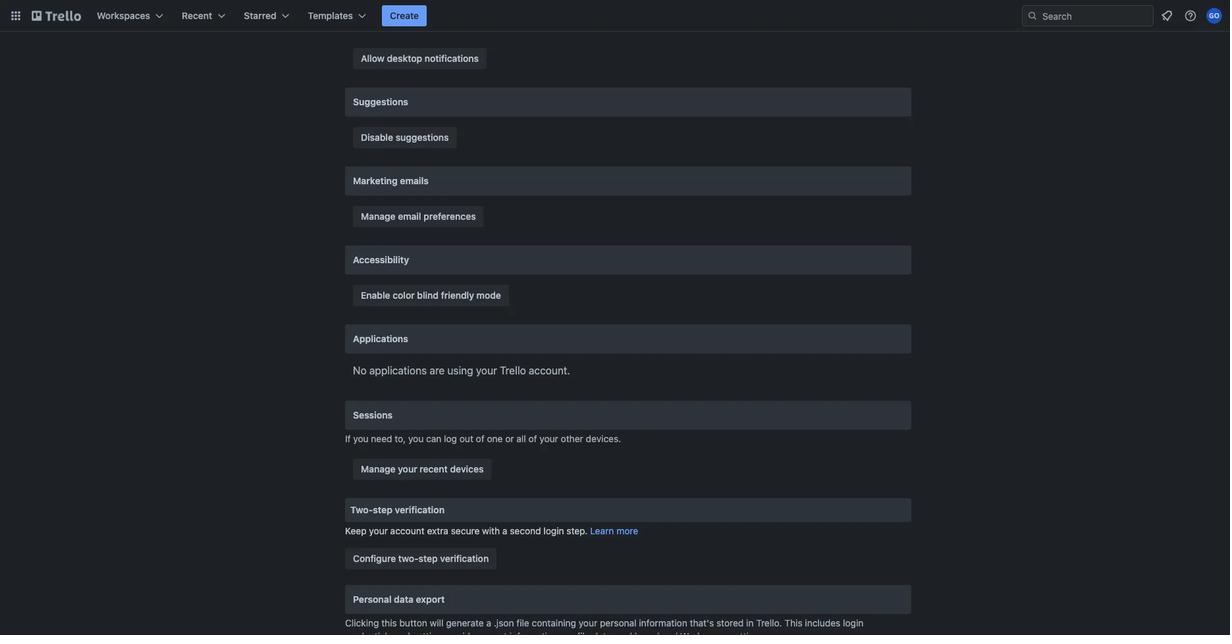 Task type: locate. For each thing, give the bounding box(es) containing it.
learn more link
[[590, 526, 638, 537]]

sessions
[[353, 410, 393, 421]]

containing
[[532, 618, 576, 629]]

of right out
[[476, 434, 484, 445]]

1 vertical spatial manage
[[361, 464, 396, 475]]

.json
[[494, 618, 514, 629]]

manage down need at the left of page
[[361, 464, 396, 475]]

of
[[476, 434, 484, 445], [528, 434, 537, 445]]

and down personal
[[616, 631, 632, 635]]

1 horizontal spatial of
[[528, 434, 537, 445]]

verification down secure at left
[[440, 553, 489, 564]]

create button
[[382, 5, 427, 26]]

your up profile
[[579, 618, 597, 629]]

settings,
[[413, 631, 450, 635]]

enable color blind friendly mode
[[361, 290, 501, 301]]

1 vertical spatial account
[[473, 631, 507, 635]]

in
[[746, 618, 754, 629]]

1 horizontal spatial step
[[419, 553, 438, 564]]

log
[[444, 434, 457, 445]]

1 horizontal spatial login
[[843, 618, 864, 629]]

that's
[[690, 618, 714, 629]]

1 horizontal spatial account
[[473, 631, 507, 635]]

allow
[[361, 53, 384, 64]]

friendly
[[441, 290, 474, 301]]

button
[[399, 618, 427, 629]]

manage your recent devices
[[361, 464, 484, 475]]

suggestions
[[396, 132, 449, 143]]

account.
[[529, 364, 570, 377]]

step
[[373, 505, 392, 516], [419, 553, 438, 564]]

to,
[[395, 434, 406, 445]]

2 you from the left
[[408, 434, 424, 445]]

1 horizontal spatial you
[[408, 434, 424, 445]]

recent button
[[174, 5, 233, 26]]

2 horizontal spatial and
[[662, 631, 678, 635]]

2 of from the left
[[528, 434, 537, 445]]

0 vertical spatial account
[[390, 526, 425, 537]]

region
[[345, 0, 911, 40]]

board
[[635, 631, 659, 635]]

0 horizontal spatial login
[[544, 526, 564, 537]]

settings.
[[730, 631, 767, 635]]

data,
[[592, 631, 614, 635]]

you right to,
[[408, 434, 424, 445]]

account down two-step verification
[[390, 526, 425, 537]]

configure
[[353, 553, 396, 564]]

personal
[[600, 618, 637, 629]]

and down information
[[662, 631, 678, 635]]

can
[[426, 434, 441, 445]]

disable
[[361, 132, 393, 143]]

data
[[394, 594, 414, 605]]

templates
[[308, 10, 353, 21]]

learn
[[590, 526, 614, 537]]

login right includes
[[843, 618, 864, 629]]

0 vertical spatial step
[[373, 505, 392, 516]]

manage left email
[[361, 211, 396, 222]]

and
[[394, 631, 410, 635], [616, 631, 632, 635], [662, 631, 678, 635]]

Search field
[[1038, 6, 1153, 26]]

a inside clicking this button will generate a .json file containing your personal information that's stored in trello. this includes login credentials and settings, paid account information, profile data, and board and workspace settings.
[[486, 618, 491, 629]]

1 vertical spatial login
[[843, 618, 864, 629]]

this
[[381, 618, 397, 629]]

0 horizontal spatial you
[[353, 434, 369, 445]]

notifications
[[425, 53, 479, 64]]

2 manage from the top
[[361, 464, 396, 475]]

two-
[[350, 505, 373, 516]]

0 vertical spatial login
[[544, 526, 564, 537]]

a
[[502, 526, 507, 537], [486, 618, 491, 629]]

a right with
[[502, 526, 507, 537]]

no applications are using your trello account.
[[353, 364, 570, 377]]

more
[[617, 526, 638, 537]]

your left other
[[540, 434, 558, 445]]

need
[[371, 434, 392, 445]]

blind
[[417, 290, 439, 301]]

file
[[516, 618, 529, 629]]

your inside clicking this button will generate a .json file containing your personal information that's stored in trello. this includes login credentials and settings, paid account information, profile data, and board and workspace settings.
[[579, 618, 597, 629]]

and down "button" at bottom
[[394, 631, 410, 635]]

if
[[345, 434, 351, 445]]

emails
[[400, 175, 429, 186]]

accessibility
[[353, 255, 409, 265]]

account inside clicking this button will generate a .json file containing your personal information that's stored in trello. this includes login credentials and settings, paid account information, profile data, and board and workspace settings.
[[473, 631, 507, 635]]

of right all
[[528, 434, 537, 445]]

you right if
[[353, 434, 369, 445]]

login left 'step.'
[[544, 526, 564, 537]]

allow desktop notifications
[[361, 53, 479, 64]]

personal
[[353, 594, 392, 605]]

devices.
[[586, 434, 621, 445]]

preferences
[[424, 211, 476, 222]]

1 vertical spatial verification
[[440, 553, 489, 564]]

information,
[[510, 631, 560, 635]]

0 vertical spatial manage
[[361, 211, 396, 222]]

verification
[[395, 505, 445, 516], [440, 553, 489, 564]]

1 horizontal spatial a
[[502, 526, 507, 537]]

login
[[544, 526, 564, 537], [843, 618, 864, 629]]

1 vertical spatial a
[[486, 618, 491, 629]]

0 notifications image
[[1159, 8, 1175, 24]]

1 manage from the top
[[361, 211, 396, 222]]

two-
[[398, 553, 419, 564]]

0 vertical spatial a
[[502, 526, 507, 537]]

0 horizontal spatial a
[[486, 618, 491, 629]]

1 horizontal spatial and
[[616, 631, 632, 635]]

a left .json
[[486, 618, 491, 629]]

0 horizontal spatial step
[[373, 505, 392, 516]]

step up 'configure'
[[373, 505, 392, 516]]

0 horizontal spatial of
[[476, 434, 484, 445]]

0 vertical spatial verification
[[395, 505, 445, 516]]

mode
[[477, 290, 501, 301]]

account down .json
[[473, 631, 507, 635]]

0 horizontal spatial and
[[394, 631, 410, 635]]

step down the extra
[[419, 553, 438, 564]]

verification up the extra
[[395, 505, 445, 516]]



Task type: describe. For each thing, give the bounding box(es) containing it.
workspace
[[680, 631, 728, 635]]

desktop
[[387, 53, 422, 64]]

email
[[398, 211, 421, 222]]

other
[[561, 434, 583, 445]]

information
[[639, 618, 687, 629]]

are
[[430, 364, 445, 377]]

personal data export
[[353, 594, 445, 605]]

color
[[393, 290, 415, 301]]

keep
[[345, 526, 367, 537]]

manage for manage your recent devices
[[361, 464, 396, 475]]

marketing emails
[[353, 175, 429, 186]]

recent
[[420, 464, 448, 475]]

generate
[[446, 618, 484, 629]]

your right the keep
[[369, 526, 388, 537]]

export
[[416, 594, 445, 605]]

using
[[447, 364, 473, 377]]

will
[[430, 618, 443, 629]]

or
[[505, 434, 514, 445]]

starred button
[[236, 5, 297, 26]]

suggestions
[[353, 96, 408, 107]]

gary orlando (garyorlando) image
[[1206, 8, 1222, 24]]

allow desktop notifications link
[[353, 48, 487, 69]]

all
[[517, 434, 526, 445]]

two-step verification
[[350, 505, 445, 516]]

includes
[[805, 618, 840, 629]]

enable color blind friendly mode link
[[353, 285, 509, 306]]

disable suggestions link
[[353, 127, 457, 148]]

open information menu image
[[1184, 9, 1197, 22]]

no
[[353, 364, 367, 377]]

manage for manage email preferences
[[361, 211, 396, 222]]

disable suggestions
[[361, 132, 449, 143]]

manage your recent devices link
[[353, 459, 492, 480]]

one
[[487, 434, 503, 445]]

templates button
[[300, 5, 374, 26]]

configure two-step verification
[[353, 553, 489, 564]]

starred
[[244, 10, 276, 21]]

secure
[[451, 526, 480, 537]]

stored
[[716, 618, 744, 629]]

clicking
[[345, 618, 379, 629]]

primary element
[[0, 0, 1230, 32]]

1 and from the left
[[394, 631, 410, 635]]

1 of from the left
[[476, 434, 484, 445]]

marketing
[[353, 175, 398, 186]]

2 and from the left
[[616, 631, 632, 635]]

workspaces
[[97, 10, 150, 21]]

login inside clicking this button will generate a .json file containing your personal information that's stored in trello. this includes login credentials and settings, paid account information, profile data, and board and workspace settings.
[[843, 618, 864, 629]]

search image
[[1027, 11, 1038, 21]]

workspaces button
[[89, 5, 171, 26]]

out
[[460, 434, 473, 445]]

if you need to, you can log out of one or all of your other devices.
[[345, 434, 621, 445]]

applications
[[369, 364, 427, 377]]

1 vertical spatial step
[[419, 553, 438, 564]]

3 and from the left
[[662, 631, 678, 635]]

manage email preferences link
[[353, 206, 484, 227]]

0 horizontal spatial account
[[390, 526, 425, 537]]

your left recent
[[398, 464, 417, 475]]

create
[[390, 10, 419, 21]]

clicking this button will generate a .json file containing your personal information that's stored in trello. this includes login credentials and settings, paid account information, profile data, and board and workspace settings.
[[345, 618, 864, 635]]

step.
[[567, 526, 588, 537]]

back to home image
[[32, 5, 81, 26]]

keep your account extra secure with a second login step. learn more
[[345, 526, 638, 537]]

manage email preferences
[[361, 211, 476, 222]]

1 you from the left
[[353, 434, 369, 445]]

extra
[[427, 526, 448, 537]]

credentials
[[345, 631, 392, 635]]

trello
[[500, 364, 526, 377]]

second
[[510, 526, 541, 537]]

with
[[482, 526, 500, 537]]

your right the using
[[476, 364, 497, 377]]

enable
[[361, 290, 390, 301]]

profile
[[563, 631, 590, 635]]

this
[[785, 618, 803, 629]]

applications
[[353, 334, 408, 344]]

configure two-step verification link
[[345, 549, 497, 570]]

devices
[[450, 464, 484, 475]]

paid
[[452, 631, 470, 635]]



Task type: vqa. For each thing, say whether or not it's contained in the screenshot.
1
no



